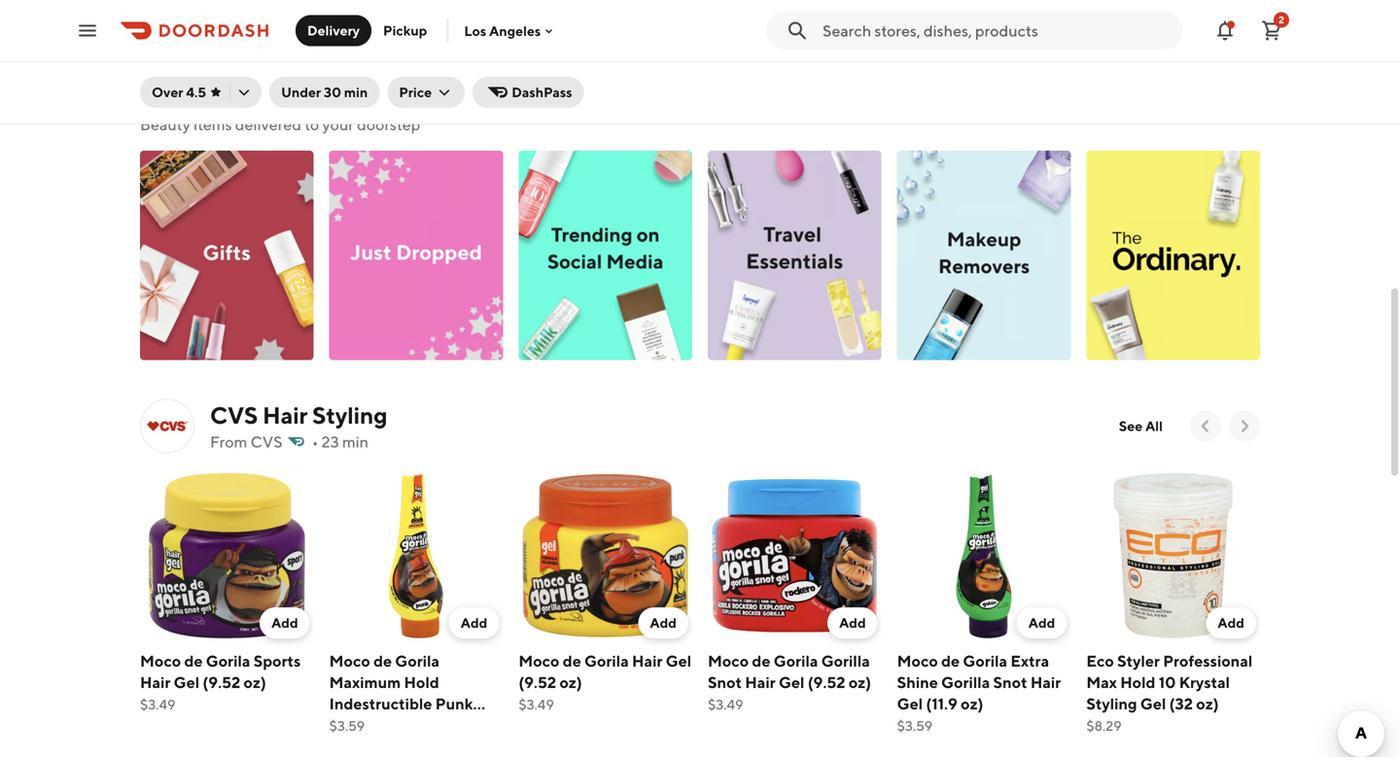 Task type: locate. For each thing, give the bounding box(es) containing it.
2 (9.52 from the left
[[519, 674, 557, 692]]

0 horizontal spatial styling
[[312, 402, 388, 429]]

see
[[1119, 418, 1143, 434]]

‏‏‎ ‎ for second ‏‏‎ ‎ link from the right
[[534, 168, 537, 186]]

add up the moco de gorila gorilla snot hair gel (9.52 oz) $3.49
[[839, 615, 866, 631]]

de inside moco de gorila hair gel (9.52 oz) $3.49
[[563, 652, 581, 671]]

$3.59 down shine
[[897, 718, 933, 734]]

1 snot from the left
[[708, 674, 742, 692]]

1 (9.52 from the left
[[203, 674, 241, 692]]

moco de gorila hair gel (9.52 oz) image
[[519, 469, 693, 643]]

1 vertical spatial styling
[[1087, 695, 1138, 713]]

2 add from the left
[[461, 615, 488, 631]]

pickup
[[383, 22, 427, 38]]

under 30 min
[[281, 84, 368, 100]]

1 ‎ from the left
[[537, 168, 537, 186]]

0 horizontal spatial $3.59
[[329, 718, 365, 734]]

delivery
[[307, 22, 360, 38]]

1 horizontal spatial $3.59
[[897, 718, 933, 734]]

add button
[[260, 608, 310, 639], [260, 608, 310, 639], [449, 608, 499, 639], [449, 608, 499, 639], [638, 608, 689, 639], [638, 608, 689, 639], [828, 608, 878, 639], [828, 608, 878, 639], [1017, 608, 1067, 639], [1017, 608, 1067, 639], [1206, 608, 1257, 639], [1206, 608, 1257, 639]]

maximum
[[329, 674, 401, 692]]

sephora
[[140, 84, 229, 112]]

2 ‏‏‎ ‎ from the left
[[913, 168, 916, 186]]

moco inside moco de gorila extra shine gorilla snot hair gel (11.9 oz) $3.59
[[897, 652, 938, 671]]

min
[[344, 84, 368, 100], [342, 433, 369, 451]]

add up extra
[[1029, 615, 1056, 631]]

4 add from the left
[[839, 615, 866, 631]]

2 hold from the left
[[1121, 674, 1156, 692]]

5 add from the left
[[1029, 615, 1056, 631]]

1 horizontal spatial snot
[[994, 674, 1028, 692]]

(11.9 inside moco de gorila extra shine gorilla snot hair gel (11.9 oz) $3.59
[[926, 695, 958, 713]]

hold up punk
[[404, 674, 439, 692]]

oz)
[[244, 674, 266, 692], [560, 674, 582, 692], [849, 674, 872, 692], [961, 695, 984, 713], [1197, 695, 1219, 713], [427, 716, 449, 735]]

de for hair
[[752, 652, 771, 671]]

styling up the '• 23 min' at the bottom of page
[[312, 402, 388, 429]]

‏‏‎ ‎
[[534, 168, 537, 186], [913, 168, 916, 186]]

1 hold from the left
[[404, 674, 439, 692]]

2 $3.59 from the left
[[897, 718, 933, 734]]

moco de gorila extra shine gorilla snot hair gel (11.9 oz) image
[[897, 469, 1071, 643]]

styler
[[1118, 652, 1160, 671]]

1 horizontal spatial ‏‏‎
[[913, 168, 913, 186]]

krystal
[[1180, 674, 1230, 692]]

0 vertical spatial gorilla
[[822, 652, 870, 671]]

gel inside the moco de gorila gorilla snot hair gel (9.52 oz) $3.49
[[779, 674, 805, 692]]

angeles
[[489, 23, 541, 39]]

2 button
[[1253, 11, 1292, 50]]

‏‏‎ ‎ link
[[519, 151, 693, 360], [897, 151, 1071, 360]]

1 horizontal spatial ‎
[[916, 168, 916, 186]]

items
[[194, 115, 232, 134]]

over
[[152, 84, 183, 100]]

1 ‏‏‎ ‎ link from the left
[[519, 151, 693, 360]]

gorila inside moco de gorila sports hair gel (9.52 oz) $3.49
[[206, 652, 250, 671]]

min inside 'button'
[[344, 84, 368, 100]]

1 horizontal spatial hold
[[1121, 674, 1156, 692]]

3 moco from the left
[[519, 652, 560, 671]]

(11.9 for indestructible
[[392, 716, 424, 735]]

$3.59 inside moco de gorila extra shine gorilla snot hair gel (11.9 oz) $3.59
[[897, 718, 933, 734]]

oz) inside moco de gorila maximum hold indestructible punk hair gel (11.9 oz)
[[427, 716, 449, 735]]

add for moco de gorila extra shine gorilla snot hair gel (11.9 oz)
[[1029, 615, 1056, 631]]

gorilla inside the moco de gorila gorilla snot hair gel (9.52 oz) $3.49
[[822, 652, 870, 671]]

styling
[[312, 402, 388, 429], [1087, 695, 1138, 713]]

(9.52
[[203, 674, 241, 692], [519, 674, 557, 692], [808, 674, 846, 692]]

de inside moco de gorila maximum hold indestructible punk hair gel (11.9 oz)
[[374, 652, 392, 671]]

hold for indestructible
[[404, 674, 439, 692]]

1 horizontal spatial ‏‏‎ ‎ link
[[897, 151, 1071, 360]]

hold inside "eco styler professional max hold 10 krystal styling gel (32 oz) $8.29"
[[1121, 674, 1156, 692]]

1 de from the left
[[184, 652, 203, 671]]

max
[[1087, 674, 1117, 692]]

under 30 min button
[[269, 77, 380, 108]]

1 vertical spatial (11.9
[[392, 716, 424, 735]]

3 add from the left
[[650, 615, 677, 631]]

punk
[[436, 695, 473, 713]]

(9.52 inside moco de gorila sports hair gel (9.52 oz) $3.49
[[203, 674, 241, 692]]

gorilla
[[822, 652, 870, 671], [942, 674, 990, 692]]

los
[[464, 23, 487, 39]]

moco for moco de gorila maximum hold indestructible punk hair gel (11.9 oz)
[[329, 652, 370, 671]]

from cvs
[[210, 433, 283, 451]]

moco
[[140, 652, 181, 671], [329, 652, 370, 671], [519, 652, 560, 671], [708, 652, 749, 671], [897, 652, 938, 671]]

2 de from the left
[[374, 652, 392, 671]]

gorila inside the moco de gorila gorilla snot hair gel (9.52 oz) $3.49
[[774, 652, 818, 671]]

hair inside moco de gorila maximum hold indestructible punk hair gel (11.9 oz)
[[329, 716, 360, 735]]

oz) inside moco de gorila hair gel (9.52 oz) $3.49
[[560, 674, 582, 692]]

0 horizontal spatial ‏‏‎
[[534, 168, 534, 186]]

moco de gorila sports hair gel (9.52 oz) $3.49
[[140, 652, 301, 713]]

$3.49 inside moco de gorila sports hair gel (9.52 oz) $3.49
[[140, 697, 176, 713]]

beauty
[[140, 115, 191, 134]]

5 moco from the left
[[897, 652, 938, 671]]

moco de gorila extra shine gorilla snot hair gel (11.9 oz) $3.59
[[897, 652, 1061, 734]]

moco for moco de gorila hair gel (9.52 oz) $3.49
[[519, 652, 560, 671]]

0 horizontal spatial ‏‏‎ ‎ link
[[519, 151, 693, 360]]

1 horizontal spatial gorilla
[[942, 674, 990, 692]]

0 vertical spatial cvs
[[210, 402, 258, 429]]

to
[[305, 115, 319, 134]]

‏‏‎
[[534, 168, 534, 186], [913, 168, 913, 186]]

0 horizontal spatial gorilla
[[822, 652, 870, 671]]

gorila inside moco de gorila hair gel (9.52 oz) $3.49
[[585, 652, 629, 671]]

oz) inside moco de gorila extra shine gorilla snot hair gel (11.9 oz) $3.59
[[961, 695, 984, 713]]

oz) inside "eco styler professional max hold 10 krystal styling gel (32 oz) $8.29"
[[1197, 695, 1219, 713]]

under
[[281, 84, 321, 100]]

3 de from the left
[[563, 652, 581, 671]]

moco de gorila gorilla snot hair gel (9.52 oz) image
[[708, 469, 882, 643]]

hold inside moco de gorila maximum hold indestructible punk hair gel (11.9 oz)
[[404, 674, 439, 692]]

eco styler professional max hold 10 krystal styling gel (32 oz) $8.29
[[1087, 652, 1253, 734]]

1 moco from the left
[[140, 652, 181, 671]]

styling up the "$8.29" on the bottom right
[[1087, 695, 1138, 713]]

add
[[271, 615, 298, 631], [461, 615, 488, 631], [650, 615, 677, 631], [839, 615, 866, 631], [1029, 615, 1056, 631], [1218, 615, 1245, 631]]

$3.49
[[140, 697, 176, 713], [519, 697, 554, 713], [708, 697, 744, 713]]

2 ‏‏‎ from the left
[[913, 168, 913, 186]]

1 add from the left
[[271, 615, 298, 631]]

shine
[[897, 674, 939, 692]]

1 $3.49 from the left
[[140, 697, 176, 713]]

5 gorila from the left
[[963, 652, 1008, 671]]

5 de from the left
[[942, 652, 960, 671]]

0 vertical spatial min
[[344, 84, 368, 100]]

hold for 10
[[1121, 674, 1156, 692]]

de
[[184, 652, 203, 671], [374, 652, 392, 671], [563, 652, 581, 671], [752, 652, 771, 671], [942, 652, 960, 671]]

(11.9 down indestructible
[[392, 716, 424, 735]]

dashpass button
[[473, 77, 584, 108]]

0 horizontal spatial hold
[[404, 674, 439, 692]]

1 horizontal spatial styling
[[1087, 695, 1138, 713]]

moco inside moco de gorila maximum hold indestructible punk hair gel (11.9 oz)
[[329, 652, 370, 671]]

2 gorila from the left
[[395, 652, 440, 671]]

1 ‏‏‎ from the left
[[534, 168, 534, 186]]

price button
[[387, 77, 465, 108]]

hold
[[404, 674, 439, 692], [1121, 674, 1156, 692]]

cvs
[[210, 402, 258, 429], [251, 433, 283, 451]]

$3.59 down indestructible
[[329, 718, 365, 734]]

delivered
[[235, 115, 302, 134]]

(11.9 down shine
[[926, 695, 958, 713]]

6 add from the left
[[1218, 615, 1245, 631]]

1 gorila from the left
[[206, 652, 250, 671]]

hair
[[263, 402, 308, 429], [632, 652, 663, 671], [140, 674, 171, 692], [745, 674, 776, 692], [1031, 674, 1061, 692], [329, 716, 360, 735]]

‎
[[537, 168, 537, 186], [916, 168, 916, 186]]

0 horizontal spatial (9.52
[[203, 674, 241, 692]]

styling inside "eco styler professional max hold 10 krystal styling gel (32 oz) $8.29"
[[1087, 695, 1138, 713]]

4 gorila from the left
[[774, 652, 818, 671]]

0 horizontal spatial ‏‏‎ ‎
[[534, 168, 537, 186]]

2 $3.49 from the left
[[519, 697, 554, 713]]

add up moco de gorila hair gel (9.52 oz) $3.49
[[650, 615, 677, 631]]

2 horizontal spatial (9.52
[[808, 674, 846, 692]]

add up professional
[[1218, 615, 1245, 631]]

professional
[[1163, 652, 1253, 671]]

de inside moco de gorila sports hair gel (9.52 oz) $3.49
[[184, 652, 203, 671]]

1 vertical spatial gorilla
[[942, 674, 990, 692]]

snot inside moco de gorila extra shine gorilla snot hair gel (11.9 oz) $3.59
[[994, 674, 1028, 692]]

moco inside moco de gorila sports hair gel (9.52 oz) $3.49
[[140, 652, 181, 671]]

favorites
[[234, 84, 333, 112]]

4 de from the left
[[752, 652, 771, 671]]

over 4.5
[[152, 84, 206, 100]]

0 vertical spatial styling
[[312, 402, 388, 429]]

• 23 min
[[312, 433, 369, 451]]

gel
[[666, 652, 692, 671], [174, 674, 200, 692], [779, 674, 805, 692], [897, 695, 923, 713], [1141, 695, 1167, 713], [363, 716, 389, 735]]

0 vertical spatial (11.9
[[926, 695, 958, 713]]

moco de gorila maximum hold indestructible punk hair gel (11.9 oz) image
[[329, 469, 503, 643]]

2 horizontal spatial $3.49
[[708, 697, 744, 713]]

1 horizontal spatial ‏‏‎ ‎
[[913, 168, 916, 186]]

hair inside moco de gorila sports hair gel (9.52 oz) $3.49
[[140, 674, 171, 692]]

0 horizontal spatial snot
[[708, 674, 742, 692]]

de for (9.52
[[563, 652, 581, 671]]

(11.9
[[926, 695, 958, 713], [392, 716, 424, 735]]

see all link
[[1108, 411, 1175, 442]]

3 $3.49 from the left
[[708, 697, 744, 713]]

1 vertical spatial min
[[342, 433, 369, 451]]

add up sports
[[271, 615, 298, 631]]

gorila inside moco de gorila extra shine gorilla snot hair gel (11.9 oz) $3.59
[[963, 652, 1008, 671]]

$3.59
[[329, 718, 365, 734], [897, 718, 933, 734]]

gorila for (9.52
[[206, 652, 250, 671]]

gorila inside moco de gorila maximum hold indestructible punk hair gel (11.9 oz)
[[395, 652, 440, 671]]

‏‏‎ for second ‏‏‎ ‎ link from the right
[[534, 168, 534, 186]]

moco inside moco de gorila hair gel (9.52 oz) $3.49
[[519, 652, 560, 671]]

eco
[[1087, 652, 1114, 671]]

min right 23
[[342, 433, 369, 451]]

(32
[[1170, 695, 1193, 713]]

eco styler professional max hold 10 krystal styling gel (32 oz) image
[[1087, 469, 1261, 643]]

add for moco de gorila maximum hold indestructible punk hair gel (11.9 oz)
[[461, 615, 488, 631]]

de inside moco de gorila extra shine gorilla snot hair gel (11.9 oz) $3.59
[[942, 652, 960, 671]]

notification bell image
[[1214, 19, 1237, 42]]

hold down styler
[[1121, 674, 1156, 692]]

min for under 30 min
[[344, 84, 368, 100]]

gorila
[[206, 652, 250, 671], [395, 652, 440, 671], [585, 652, 629, 671], [774, 652, 818, 671], [963, 652, 1008, 671]]

moco inside the moco de gorila gorilla snot hair gel (9.52 oz) $3.49
[[708, 652, 749, 671]]

0 horizontal spatial (11.9
[[392, 716, 424, 735]]

$8.29
[[1087, 718, 1122, 734]]

cvs hair styling
[[210, 402, 388, 429]]

0 horizontal spatial $3.49
[[140, 697, 176, 713]]

snot inside the moco de gorila gorilla snot hair gel (9.52 oz) $3.49
[[708, 674, 742, 692]]

min right 30
[[344, 84, 368, 100]]

add up punk
[[461, 615, 488, 631]]

gel inside moco de gorila extra shine gorilla snot hair gel (11.9 oz) $3.59
[[897, 695, 923, 713]]

0 horizontal spatial ‎
[[537, 168, 537, 186]]

hair inside the moco de gorila gorilla snot hair gel (9.52 oz) $3.49
[[745, 674, 776, 692]]

moco for moco de gorila sports hair gel (9.52 oz) $3.49
[[140, 652, 181, 671]]

(11.9 inside moco de gorila maximum hold indestructible punk hair gel (11.9 oz)
[[392, 716, 424, 735]]

3 gorila from the left
[[585, 652, 629, 671]]

4 moco from the left
[[708, 652, 749, 671]]

1 ‏‏‎ ‎ from the left
[[534, 168, 537, 186]]

gel inside moco de gorila maximum hold indestructible punk hair gel (11.9 oz)
[[363, 716, 389, 735]]

2 ‎ from the left
[[916, 168, 916, 186]]

gorila for gel
[[774, 652, 818, 671]]

dashpass
[[512, 84, 572, 100]]

3 (9.52 from the left
[[808, 674, 846, 692]]

sephora favorites beauty items delivered to your doorstep
[[140, 84, 420, 134]]

(11.9 for gorilla
[[926, 695, 958, 713]]

2 snot from the left
[[994, 674, 1028, 692]]

cvs right from
[[251, 433, 283, 451]]

2 moco from the left
[[329, 652, 370, 671]]

1 horizontal spatial $3.49
[[519, 697, 554, 713]]

indestructible
[[329, 695, 432, 713]]

extra
[[1011, 652, 1050, 671]]

cvs up from
[[210, 402, 258, 429]]

snot
[[708, 674, 742, 692], [994, 674, 1028, 692]]

1 horizontal spatial (11.9
[[926, 695, 958, 713]]

de inside the moco de gorila gorilla snot hair gel (9.52 oz) $3.49
[[752, 652, 771, 671]]

1 horizontal spatial (9.52
[[519, 674, 557, 692]]

4.5
[[186, 84, 206, 100]]



Task type: vqa. For each thing, say whether or not it's contained in the screenshot.
Pickup
yes



Task type: describe. For each thing, give the bounding box(es) containing it.
1 vertical spatial cvs
[[251, 433, 283, 451]]

de for gorilla
[[942, 652, 960, 671]]

gel inside moco de gorila hair gel (9.52 oz) $3.49
[[666, 652, 692, 671]]

add for eco styler professional max hold 10 krystal styling gel (32 oz)
[[1218, 615, 1245, 631]]

de for gel
[[184, 652, 203, 671]]

•
[[312, 433, 318, 451]]

2 ‏‏‎ ‎ link from the left
[[897, 151, 1071, 360]]

min for • 23 min
[[342, 433, 369, 451]]

oz) inside moco de gorila sports hair gel (9.52 oz) $3.49
[[244, 674, 266, 692]]

$3.49 inside moco de gorila hair gel (9.52 oz) $3.49
[[519, 697, 554, 713]]

gel inside moco de gorila sports hair gel (9.52 oz) $3.49
[[174, 674, 200, 692]]

moco de gorila maximum hold indestructible punk hair gel (11.9 oz)
[[329, 652, 473, 735]]

add for moco de gorila hair gel (9.52 oz)
[[650, 615, 677, 631]]

los angeles button
[[464, 23, 557, 39]]

moco for moco de gorila gorilla snot hair gel (9.52 oz) $3.49
[[708, 652, 749, 671]]

2
[[1279, 14, 1285, 25]]

previous button of carousel image
[[1196, 417, 1216, 436]]

add for moco de gorila gorilla snot hair gel (9.52 oz)
[[839, 615, 866, 631]]

gorila for snot
[[963, 652, 1008, 671]]

moco de gorila sports hair gel (9.52 oz) image
[[140, 469, 314, 643]]

open menu image
[[76, 19, 99, 42]]

(9.52 inside moco de gorila hair gel (9.52 oz) $3.49
[[519, 674, 557, 692]]

gorila for punk
[[395, 652, 440, 671]]

$3.49 inside the moco de gorila gorilla snot hair gel (9.52 oz) $3.49
[[708, 697, 744, 713]]

gorilla inside moco de gorila extra shine gorilla snot hair gel (11.9 oz) $3.59
[[942, 674, 990, 692]]

Store search: begin typing to search for stores available on DoorDash text field
[[823, 20, 1171, 41]]

from
[[210, 433, 247, 451]]

all
[[1146, 418, 1163, 434]]

gorila for oz)
[[585, 652, 629, 671]]

oz) inside the moco de gorila gorilla snot hair gel (9.52 oz) $3.49
[[849, 674, 872, 692]]

over 4.5 button
[[140, 77, 262, 108]]

delivery button
[[296, 15, 372, 46]]

sports
[[254, 652, 301, 671]]

1 $3.59 from the left
[[329, 718, 365, 734]]

see all
[[1119, 418, 1163, 434]]

your
[[322, 115, 354, 134]]

23
[[322, 433, 339, 451]]

moco de gorila hair gel (9.52 oz) $3.49
[[519, 652, 692, 713]]

add for moco de gorila sports hair gel (9.52 oz)
[[271, 615, 298, 631]]

‏‏‎ for 2nd ‏‏‎ ‎ link
[[913, 168, 913, 186]]

10
[[1159, 674, 1176, 692]]

gel inside "eco styler professional max hold 10 krystal styling gel (32 oz) $8.29"
[[1141, 695, 1167, 713]]

1 items, open order cart image
[[1261, 19, 1284, 42]]

hair inside moco de gorila hair gel (9.52 oz) $3.49
[[632, 652, 663, 671]]

moco de gorila gorilla snot hair gel (9.52 oz) $3.49
[[708, 652, 872, 713]]

30
[[324, 84, 341, 100]]

hair inside moco de gorila extra shine gorilla snot hair gel (11.9 oz) $3.59
[[1031, 674, 1061, 692]]

moco for moco de gorila extra shine gorilla snot hair gel (11.9 oz) $3.59
[[897, 652, 938, 671]]

(9.52 inside the moco de gorila gorilla snot hair gel (9.52 oz) $3.49
[[808, 674, 846, 692]]

de for indestructible
[[374, 652, 392, 671]]

pickup button
[[372, 15, 439, 46]]

doorstep
[[357, 115, 420, 134]]

‏‏‎ ‎ for 2nd ‏‏‎ ‎ link
[[913, 168, 916, 186]]

next button of carousel image
[[1235, 417, 1255, 436]]

los angeles
[[464, 23, 541, 39]]

price
[[399, 84, 432, 100]]



